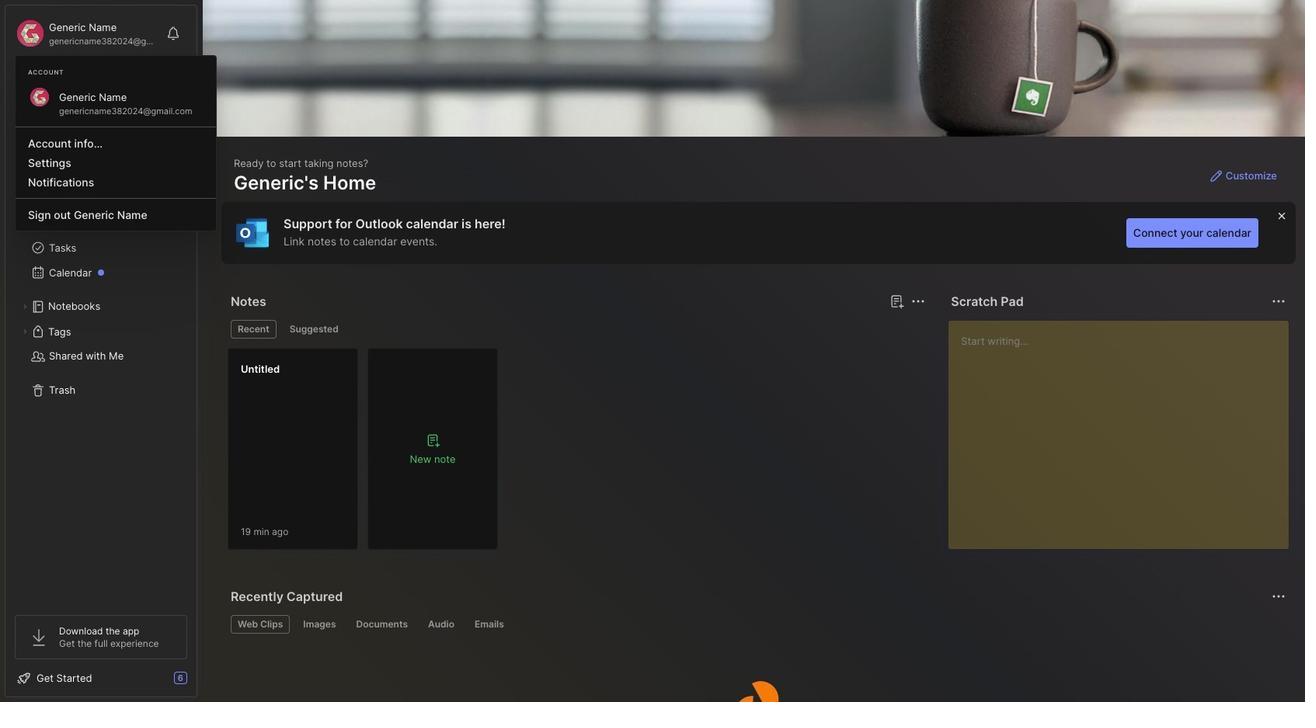 Task type: describe. For each thing, give the bounding box(es) containing it.
main element
[[0, 0, 202, 702]]

1 more actions field from the top
[[1268, 291, 1290, 312]]

none search field inside the main element
[[43, 77, 173, 96]]

more actions image
[[1270, 587, 1288, 606]]

Help and Learning task checklist field
[[5, 666, 197, 691]]

Start writing… text field
[[961, 321, 1288, 537]]

Account field
[[15, 18, 159, 49]]

click to collapse image
[[196, 674, 208, 692]]

expand tags image
[[20, 327, 30, 336]]

more actions image
[[1270, 292, 1288, 311]]



Task type: vqa. For each thing, say whether or not it's contained in the screenshot.
'tab list'
yes



Task type: locate. For each thing, give the bounding box(es) containing it.
Search text field
[[43, 79, 173, 94]]

tree inside the main element
[[5, 152, 197, 601]]

dropdown list menu
[[16, 120, 216, 225]]

tab list
[[231, 320, 923, 339], [231, 615, 1284, 634]]

More actions field
[[1268, 291, 1290, 312], [1268, 586, 1290, 608]]

1 vertical spatial more actions field
[[1268, 586, 1290, 608]]

None search field
[[43, 77, 173, 96]]

expand notebooks image
[[20, 302, 30, 312]]

1 tab list from the top
[[231, 320, 923, 339]]

2 tab list from the top
[[231, 615, 1284, 634]]

tree
[[5, 152, 197, 601]]

0 vertical spatial more actions field
[[1268, 291, 1290, 312]]

1 vertical spatial tab list
[[231, 615, 1284, 634]]

0 vertical spatial tab list
[[231, 320, 923, 339]]

row group
[[228, 348, 507, 559]]

2 more actions field from the top
[[1268, 586, 1290, 608]]

tab
[[231, 320, 276, 339], [283, 320, 346, 339], [231, 615, 290, 634], [296, 615, 343, 634], [349, 615, 415, 634], [421, 615, 462, 634], [468, 615, 511, 634]]



